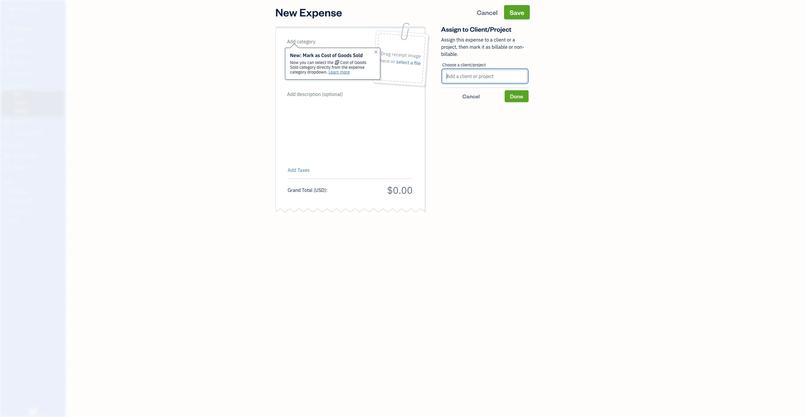 Task type: describe. For each thing, give the bounding box(es) containing it.
0 horizontal spatial goods
[[338, 52, 352, 58]]

(
[[314, 187, 316, 193]]

expense inside assign this expense to a client or a project, then mark it as billable or non- billable.
[[466, 37, 484, 43]]

payment image
[[4, 72, 11, 78]]

assign this expense to a client or a project, then mark it as billable or non- billable.
[[442, 37, 525, 57]]

select inside select a file
[[396, 59, 410, 66]]

billable.
[[442, 51, 459, 57]]

this
[[457, 37, 465, 43]]

billable
[[492, 44, 508, 50]]

category down now
[[290, 69, 307, 75]]

assign for assign to client/project
[[442, 25, 462, 33]]

mark
[[303, 52, 314, 58]]

Description text field
[[285, 91, 410, 163]]

0 horizontal spatial the
[[328, 60, 334, 65]]

now you can select the
[[290, 60, 335, 65]]

0 vertical spatial or
[[507, 37, 512, 43]]

taxes
[[298, 167, 310, 173]]

choose
[[443, 62, 457, 68]]

Amount (USD) text field
[[387, 184, 413, 197]]

expense
[[300, 5, 342, 19]]

directly
[[317, 65, 331, 70]]

add
[[288, 167, 297, 173]]

client/project
[[461, 62, 486, 68]]

of inside cost of goods sold category directly from the expense category dropdown.
[[350, 60, 354, 65]]

company
[[22, 5, 42, 11]]

sold inside cost of goods sold category directly from the expense category dropdown.
[[290, 65, 299, 70]]

usd
[[316, 187, 325, 193]]

image
[[408, 52, 422, 59]]

new
[[276, 5, 298, 19]]

new expense
[[276, 5, 342, 19]]

settings image
[[4, 218, 64, 223]]

add taxes button
[[288, 167, 310, 174]]

receipt
[[392, 51, 407, 58]]

a inside "element"
[[458, 62, 460, 68]]

0 vertical spatial cancel button
[[472, 5, 504, 19]]

team members image
[[4, 190, 64, 194]]

project image
[[4, 119, 11, 125]]

expense image
[[4, 83, 11, 89]]

you
[[300, 60, 307, 65]]

select a file
[[396, 59, 421, 66]]

Add a client or project text field
[[443, 70, 527, 82]]

non-
[[515, 44, 525, 50]]

expense inside cost of goods sold category directly from the expense category dropdown.
[[349, 65, 365, 70]]

drag receipt image here or
[[380, 50, 422, 65]]

grand total ( usd ):
[[288, 187, 328, 193]]

1 vertical spatial cancel button
[[442, 90, 502, 102]]

category down date in mm/dd/yyyy format text field
[[300, 65, 316, 70]]

it
[[482, 44, 485, 50]]

as inside assign this expense to a client or a project, then mark it as billable or non- billable.
[[486, 44, 491, 50]]

Category text field
[[287, 38, 339, 45]]

choose a client/project
[[443, 62, 486, 68]]

invoice image
[[4, 60, 11, 66]]

goods inside cost of goods sold category directly from the expense category dropdown.
[[355, 60, 367, 65]]

chart image
[[4, 153, 11, 159]]

now
[[290, 60, 299, 65]]

to inside assign this expense to a client or a project, then mark it as billable or non- billable.
[[485, 37, 490, 43]]

owner
[[5, 12, 16, 16]]



Task type: locate. For each thing, give the bounding box(es) containing it.
done button
[[505, 90, 529, 102]]

sold left 'you'
[[290, 65, 299, 70]]

to up this
[[463, 25, 469, 33]]

project,
[[442, 44, 458, 50]]

a
[[491, 37, 493, 43], [513, 37, 516, 43], [411, 60, 414, 66], [458, 62, 460, 68]]

the down new: mark as cost of goods sold
[[328, 60, 334, 65]]

1 vertical spatial assign
[[442, 37, 456, 43]]

money image
[[4, 142, 11, 148]]

add taxes
[[288, 167, 310, 173]]

or
[[507, 37, 512, 43], [509, 44, 514, 50], [391, 58, 396, 65]]

1 vertical spatial as
[[315, 52, 320, 58]]

1 horizontal spatial goods
[[355, 60, 367, 65]]

1 assign from the top
[[442, 25, 462, 33]]

a up non-
[[513, 37, 516, 43]]

learn more
[[329, 69, 350, 75]]

client/project
[[470, 25, 512, 33]]

as right it at the right top
[[486, 44, 491, 50]]

1 horizontal spatial to
[[485, 37, 490, 43]]

1 horizontal spatial sold
[[353, 52, 363, 58]]

cancel for the bottom cancel "button"
[[463, 93, 480, 100]]

1 horizontal spatial the
[[342, 65, 348, 70]]

0 horizontal spatial as
[[315, 52, 320, 58]]

0 horizontal spatial of
[[333, 52, 337, 58]]

apps image
[[4, 180, 64, 185]]

main element
[[0, 0, 81, 418]]

as
[[486, 44, 491, 50], [315, 52, 320, 58]]

0 vertical spatial to
[[463, 25, 469, 33]]

save
[[510, 8, 525, 16]]

dropdown.
[[308, 69, 328, 75]]

0 vertical spatial cost
[[322, 52, 331, 58]]

cancel button
[[472, 5, 504, 19], [442, 90, 502, 102]]

mark
[[470, 44, 481, 50]]

of up more at left top
[[350, 60, 354, 65]]

cancel button up client/project
[[472, 5, 504, 19]]

close image
[[374, 50, 379, 55]]

the inside cost of goods sold category directly from the expense category dropdown.
[[342, 65, 348, 70]]

1 horizontal spatial cost
[[341, 60, 349, 65]]

report image
[[4, 165, 11, 171]]

1 vertical spatial goods
[[355, 60, 367, 65]]

assign inside assign this expense to a client or a project, then mark it as billable or non- billable.
[[442, 37, 456, 43]]

1 horizontal spatial expense
[[466, 37, 484, 43]]

1 vertical spatial expense
[[349, 65, 365, 70]]

a left the "file"
[[411, 60, 414, 66]]

1 horizontal spatial select
[[396, 59, 410, 66]]

0 vertical spatial goods
[[338, 52, 352, 58]]

learn more link
[[329, 69, 350, 75]]

to down client/project
[[485, 37, 490, 43]]

goods left here
[[355, 60, 367, 65]]

1 vertical spatial or
[[509, 44, 514, 50]]

cancel
[[477, 8, 498, 16], [463, 93, 480, 100]]

0 vertical spatial expense
[[466, 37, 484, 43]]

):
[[325, 187, 328, 193]]

timer image
[[4, 131, 11, 137]]

client
[[494, 37, 506, 43]]

0 horizontal spatial cost
[[322, 52, 331, 58]]

cost up more at left top
[[341, 60, 349, 65]]

maria's company owner
[[5, 5, 42, 16]]

select down new: mark as cost of goods sold
[[315, 60, 327, 65]]

estimate image
[[4, 49, 11, 55]]

cancel button down add a client or project "text field"
[[442, 90, 502, 102]]

can
[[308, 60, 314, 65]]

as up the now you can select the
[[315, 52, 320, 58]]

dashboard image
[[4, 26, 11, 32]]

0 vertical spatial cancel
[[477, 8, 498, 16]]

assign to client/project
[[442, 25, 512, 33]]

assign up this
[[442, 25, 462, 33]]

save button
[[505, 5, 530, 19]]

select down the receipt
[[396, 59, 410, 66]]

0 vertical spatial sold
[[353, 52, 363, 58]]

here
[[380, 58, 390, 64]]

maria's
[[5, 5, 21, 11]]

cancel down add a client or project "text field"
[[463, 93, 480, 100]]

cost
[[322, 52, 331, 58], [341, 60, 349, 65]]

goods
[[338, 52, 352, 58], [355, 60, 367, 65]]

1 vertical spatial sold
[[290, 65, 299, 70]]

from
[[332, 65, 341, 70]]

client image
[[4, 37, 11, 43]]

to
[[463, 25, 469, 33], [485, 37, 490, 43]]

0 vertical spatial as
[[486, 44, 491, 50]]

0 horizontal spatial expense
[[349, 65, 365, 70]]

expense up mark
[[466, 37, 484, 43]]

expense right 'from'
[[349, 65, 365, 70]]

assign up project,
[[442, 37, 456, 43]]

0 horizontal spatial select
[[315, 60, 327, 65]]

or inside drag receipt image here or
[[391, 58, 396, 65]]

cost up cost of goods sold category directly from the expense category dropdown.
[[322, 52, 331, 58]]

expense
[[466, 37, 484, 43], [349, 65, 365, 70]]

new:
[[290, 52, 302, 58]]

2 vertical spatial or
[[391, 58, 396, 65]]

or right client
[[507, 37, 512, 43]]

cancel for topmost cancel "button"
[[477, 8, 498, 16]]

0 horizontal spatial to
[[463, 25, 469, 33]]

0 horizontal spatial sold
[[290, 65, 299, 70]]

1 horizontal spatial of
[[350, 60, 354, 65]]

file
[[414, 60, 421, 66]]

1 horizontal spatial as
[[486, 44, 491, 50]]

or right here
[[391, 58, 396, 65]]

1 vertical spatial cancel
[[463, 93, 480, 100]]

sold left close icon at the left top of page
[[353, 52, 363, 58]]

a inside select a file
[[411, 60, 414, 66]]

1 vertical spatial cost
[[341, 60, 349, 65]]

freshbooks image
[[28, 408, 38, 415]]

1 vertical spatial to
[[485, 37, 490, 43]]

0 vertical spatial of
[[333, 52, 337, 58]]

choose a client/project element
[[442, 58, 529, 88]]

sold
[[353, 52, 363, 58], [290, 65, 299, 70]]

assign
[[442, 25, 462, 33], [442, 37, 456, 43]]

the
[[328, 60, 334, 65], [342, 65, 348, 70]]

select a file button
[[396, 58, 421, 67]]

then
[[459, 44, 469, 50]]

new: mark as cost of goods sold
[[290, 52, 363, 58]]

1 vertical spatial of
[[350, 60, 354, 65]]

total
[[302, 187, 313, 193]]

Date in MM/DD/YYYY format text field
[[288, 53, 327, 59]]

cost of goods sold category directly from the expense category dropdown.
[[290, 60, 367, 75]]

select
[[396, 59, 410, 66], [315, 60, 327, 65]]

more
[[340, 69, 350, 75]]

of up 'from'
[[333, 52, 337, 58]]

cancel up client/project
[[477, 8, 498, 16]]

of
[[333, 52, 337, 58], [350, 60, 354, 65]]

2 assign from the top
[[442, 37, 456, 43]]

grand
[[288, 187, 301, 193]]

or left non-
[[509, 44, 514, 50]]

assign for assign this expense to a client or a project, then mark it as billable or non- billable.
[[442, 37, 456, 43]]

a left client
[[491, 37, 493, 43]]

learn
[[329, 69, 339, 75]]

done
[[511, 93, 524, 100]]

the right 'from'
[[342, 65, 348, 70]]

bank connections image
[[4, 209, 64, 214]]

cost inside cost of goods sold category directly from the expense category dropdown.
[[341, 60, 349, 65]]

items and services image
[[4, 199, 64, 204]]

0 vertical spatial assign
[[442, 25, 462, 33]]

goods up 'from'
[[338, 52, 352, 58]]

a right choose
[[458, 62, 460, 68]]

drag
[[381, 50, 391, 57]]

category
[[300, 65, 316, 70], [290, 69, 307, 75]]



Task type: vqa. For each thing, say whether or not it's contained in the screenshot.
budget on the top right of page
no



